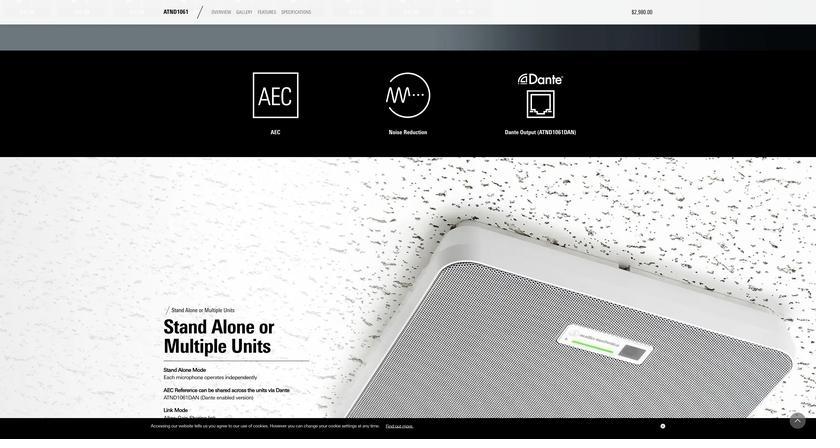 Task type: vqa. For each thing, say whether or not it's contained in the screenshot.
groove
no



Task type: locate. For each thing, give the bounding box(es) containing it.
find
[[386, 423, 394, 428]]

your
[[319, 423, 327, 428]]

you right however
[[288, 423, 295, 428]]

1 horizontal spatial our
[[233, 423, 240, 428]]

change
[[304, 423, 318, 428]]

1 vertical spatial units
[[209, 427, 220, 434]]

at
[[358, 423, 362, 428]]

however
[[270, 423, 287, 428]]

aec inside the aec reference can be shared across the units via dante atnd1061dan (dante enabled version)
[[164, 387, 173, 393]]

0 horizontal spatial can
[[199, 387, 207, 393]]

units right us
[[209, 427, 220, 434]]

our down the allow
[[171, 423, 178, 428]]

0 horizontal spatial dante
[[276, 387, 290, 393]]

1 horizontal spatial aec
[[271, 129, 280, 136]]

you right us
[[209, 423, 216, 428]]

units
[[256, 387, 267, 393], [209, 427, 220, 434]]

0 vertical spatial mode
[[193, 367, 206, 373]]

aec for aec reference can be shared across the units via dante atnd1061dan (dante enabled version)
[[164, 387, 173, 393]]

mode up gain
[[174, 407, 188, 413]]

dante
[[505, 129, 519, 136], [276, 387, 290, 393]]

you
[[209, 423, 216, 428], [288, 423, 295, 428]]

stand alone mode each microphone operates independently
[[164, 367, 257, 381]]

1 horizontal spatial units
[[256, 387, 267, 393]]

1 horizontal spatial dante
[[505, 129, 519, 136]]

atnd1061
[[164, 9, 189, 16], [183, 427, 208, 434]]

aec
[[271, 129, 280, 136], [164, 387, 173, 393]]

1 vertical spatial aec
[[164, 387, 173, 393]]

$2,980.00
[[632, 9, 653, 16]]

1 horizontal spatial you
[[288, 423, 295, 428]]

dante left the output
[[505, 129, 519, 136]]

0 vertical spatial units
[[256, 387, 267, 393]]

across
[[232, 387, 246, 393]]

aec for aec
[[271, 129, 280, 136]]

atnd1061 down sharing
[[183, 427, 208, 434]]

allow
[[164, 415, 176, 421]]

1 horizontal spatial mode
[[193, 367, 206, 373]]

can left be
[[199, 387, 207, 393]]

mode
[[193, 367, 206, 373], [174, 407, 188, 413]]

of
[[248, 423, 252, 428]]

be
[[208, 387, 214, 393]]

divider line image
[[194, 6, 207, 19]]

dante right via
[[276, 387, 290, 393]]

1 vertical spatial mode
[[174, 407, 188, 413]]

via
[[268, 387, 275, 393]]

sharing
[[189, 415, 207, 421]]

0 vertical spatial can
[[199, 387, 207, 393]]

noise reduction
[[389, 129, 427, 136]]

0 horizontal spatial mode
[[174, 407, 188, 413]]

website
[[179, 423, 193, 428]]

0 horizontal spatial you
[[209, 423, 216, 428]]

can left the change
[[296, 423, 303, 428]]

find out more. link
[[381, 421, 418, 431]]

cookies.
[[253, 423, 269, 428]]

(atnd1061dan)
[[538, 129, 576, 136]]

use
[[241, 423, 247, 428]]

arrow up image
[[795, 418, 801, 424]]

output
[[520, 129, 536, 136]]

0 vertical spatial aec
[[271, 129, 280, 136]]

agree
[[217, 423, 227, 428]]

1 vertical spatial dante
[[276, 387, 290, 393]]

gain
[[178, 415, 188, 421]]

0 horizontal spatial our
[[171, 423, 178, 428]]

us
[[203, 423, 208, 428]]

our right to at the bottom
[[233, 423, 240, 428]]

atnd1061 left divider line icon
[[164, 9, 189, 16]]

units left via
[[256, 387, 267, 393]]

time.
[[371, 423, 380, 428]]

our
[[171, 423, 178, 428], [233, 423, 240, 428]]

alone
[[178, 367, 191, 373]]

cross image
[[662, 425, 664, 427]]

shared
[[215, 387, 230, 393]]

0 horizontal spatial units
[[209, 427, 220, 434]]

0 horizontal spatial aec
[[164, 387, 173, 393]]

each
[[164, 374, 175, 381]]

mode up microphone
[[193, 367, 206, 373]]

aec reference can be shared across the units via dante atnd1061dan (dante enabled version)
[[164, 387, 290, 401]]

reduction
[[404, 129, 427, 136]]

can
[[199, 387, 207, 393], [296, 423, 303, 428]]

atnd1061dan
[[164, 395, 199, 401]]

1 horizontal spatial can
[[296, 423, 303, 428]]



Task type: describe. For each thing, give the bounding box(es) containing it.
find out more.
[[386, 423, 414, 428]]

stand
[[164, 367, 177, 373]]

multiple
[[164, 427, 182, 434]]

overview
[[212, 9, 231, 15]]

enabled
[[217, 395, 235, 401]]

reference
[[175, 387, 197, 393]]

can inside the aec reference can be shared across the units via dante atnd1061dan (dante enabled version)
[[199, 387, 207, 393]]

mode inside link mode allow gain sharing link
[[174, 407, 188, 413]]

accessing our website tells us you agree to our use of cookies. however you can change your cookie settings at any time.
[[151, 423, 381, 428]]

link mode allow gain sharing link
[[164, 407, 216, 421]]

out
[[395, 423, 401, 428]]

1 vertical spatial can
[[296, 423, 303, 428]]

specifications
[[282, 9, 311, 15]]

0 vertical spatial atnd1061
[[164, 9, 189, 16]]

1 vertical spatial atnd1061
[[183, 427, 208, 434]]

tells
[[195, 423, 202, 428]]

settings
[[342, 423, 357, 428]]

more.
[[402, 423, 414, 428]]

0 vertical spatial dante
[[505, 129, 519, 136]]

cookie
[[329, 423, 341, 428]]

features
[[258, 9, 276, 15]]

1 you from the left
[[209, 423, 216, 428]]

to
[[228, 423, 232, 428]]

the
[[248, 387, 255, 393]]

2 you from the left
[[288, 423, 295, 428]]

dante output (atnd1061dan)
[[505, 129, 576, 136]]

mode inside the stand alone mode each microphone operates independently
[[193, 367, 206, 373]]

(dante
[[200, 395, 215, 401]]

any
[[363, 423, 369, 428]]

2 our from the left
[[233, 423, 240, 428]]

units inside the aec reference can be shared across the units via dante atnd1061dan (dante enabled version)
[[256, 387, 267, 393]]

multiple atnd1061 units
[[164, 427, 220, 434]]

link
[[208, 415, 216, 421]]

noise
[[389, 129, 402, 136]]

microphone
[[176, 374, 203, 381]]

dante inside the aec reference can be shared across the units via dante atnd1061dan (dante enabled version)
[[276, 387, 290, 393]]

gallery
[[236, 9, 253, 15]]

accessing
[[151, 423, 170, 428]]

operates
[[204, 374, 224, 381]]

independently
[[225, 374, 257, 381]]

link
[[164, 407, 173, 413]]

version)
[[236, 395, 253, 401]]

1 our from the left
[[171, 423, 178, 428]]



